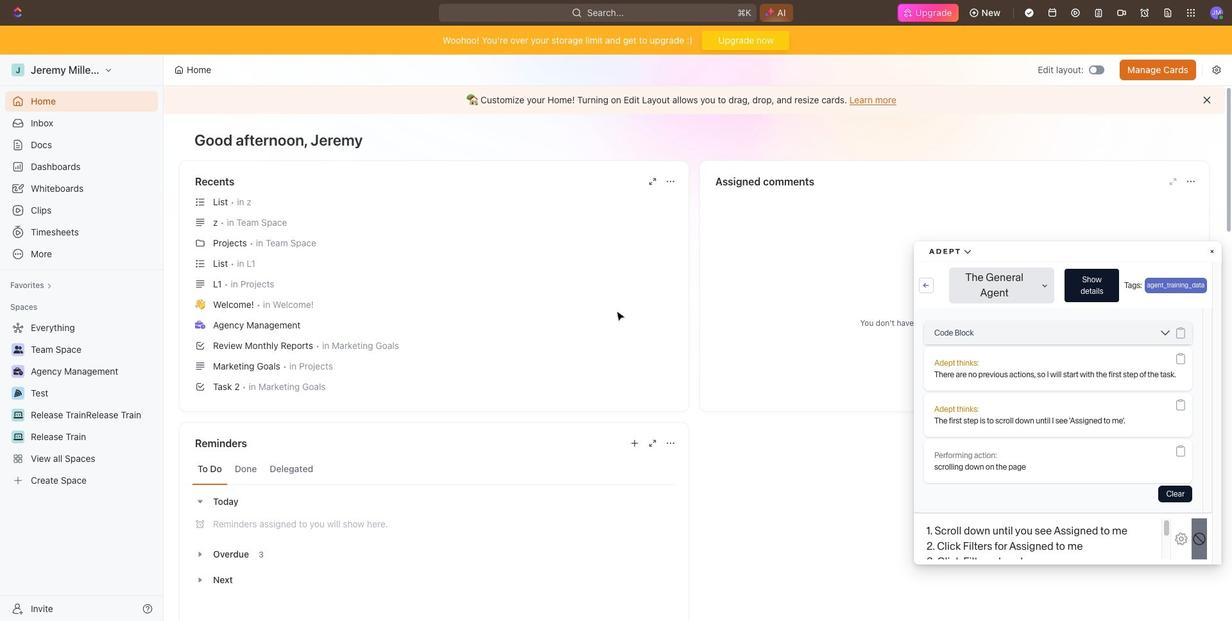 Task type: locate. For each thing, give the bounding box(es) containing it.
tree
[[5, 318, 158, 491]]

2 laptop code image from the top
[[13, 433, 23, 441]]

business time image
[[13, 368, 23, 376]]

laptop code image
[[13, 412, 23, 419], [13, 433, 23, 441]]

pizza slice image
[[14, 390, 22, 397]]

alert
[[164, 86, 1226, 114]]

sidebar navigation
[[0, 55, 166, 622]]

tab list
[[193, 454, 676, 485]]

1 vertical spatial laptop code image
[[13, 433, 23, 441]]

0 vertical spatial laptop code image
[[13, 412, 23, 419]]

business time image
[[195, 321, 205, 329]]

user group image
[[13, 346, 23, 354]]



Task type: vqa. For each thing, say whether or not it's contained in the screenshot.
Gantt
no



Task type: describe. For each thing, give the bounding box(es) containing it.
1 laptop code image from the top
[[13, 412, 23, 419]]

jeremy miller's workspace, , element
[[12, 64, 24, 76]]

tree inside sidebar navigation
[[5, 318, 158, 491]]



